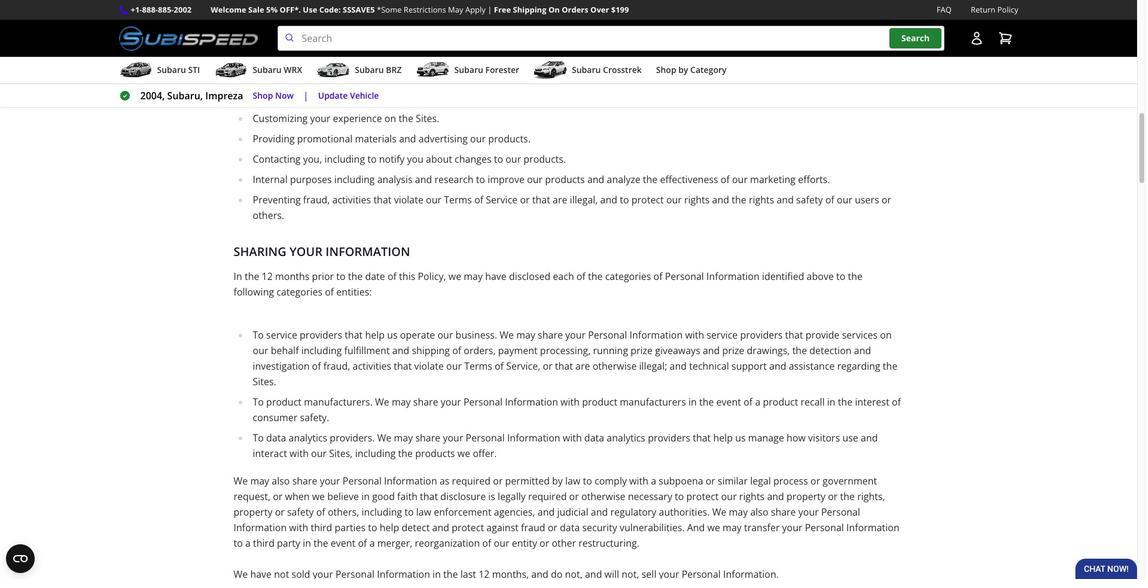 Task type: vqa. For each thing, say whether or not it's contained in the screenshot.
"Welcome" on the left top of page
yes



Task type: locate. For each thing, give the bounding box(es) containing it.
efforts.
[[798, 173, 830, 186]]

1 vertical spatial fraud,
[[324, 360, 350, 373]]

subaru left sti
[[157, 64, 186, 75]]

2 subaru from the left
[[253, 64, 282, 75]]

otherwise down running
[[593, 360, 637, 373]]

welcome
[[211, 4, 246, 15]]

0 vertical spatial event
[[717, 396, 742, 409]]

product inside the providing our products to you, including fulfilling orders and processing returns, allowing you to take advantage of product discounts, and providing you with pertinent information about your orders such as order confirmations and order status updates.
[[763, 35, 799, 49]]

and down contacting you, including to notify you about changes to our products.
[[415, 173, 432, 186]]

1 vertical spatial required
[[528, 490, 567, 503]]

1 horizontal spatial shop
[[656, 64, 677, 75]]

1 vertical spatial products
[[545, 173, 585, 186]]

0 vertical spatial customer
[[477, 71, 520, 84]]

|
[[488, 4, 492, 15], [303, 89, 309, 102]]

data inside the we may also share your personal information as required or permitted by law to comply with a subpoena or similar legal process or government request, or when we believe in good faith that disclosure is legally required or otherwise necessary to protect our rights and property or the rights, property or safety of others, including to law enforcement agencies, and judicial and regulatory authorities. we may also share your personal information with third parties to help detect and protect against fraud or data security vulnerabilities. and we may transfer your personal information to a third party in the event of a merger, reorganization of our entity or other restructuring.
[[560, 521, 580, 534]]

including up brz
[[391, 35, 431, 49]]

1 horizontal spatial providers
[[648, 432, 691, 445]]

providing for providing promotional materials and advertising our products.
[[253, 132, 295, 145]]

on up 'providing promotional materials and advertising our products.'
[[385, 112, 396, 125]]

of
[[752, 35, 761, 49], [344, 71, 353, 84], [721, 173, 730, 186], [475, 193, 484, 207], [826, 193, 835, 207], [388, 270, 397, 283], [577, 270, 586, 283], [654, 270, 663, 283], [325, 286, 334, 299], [453, 344, 461, 357], [312, 360, 321, 373], [495, 360, 504, 373], [744, 396, 753, 409], [892, 396, 901, 409], [316, 506, 325, 519], [358, 537, 367, 550], [483, 537, 492, 550]]

third left party
[[253, 537, 275, 550]]

shipping
[[412, 344, 450, 357]]

0 vertical spatial categories
[[605, 270, 651, 283]]

0 horizontal spatial on
[[385, 112, 396, 125]]

categories
[[605, 270, 651, 283], [277, 286, 323, 299]]

0 vertical spatial products
[[315, 35, 355, 49]]

order
[[556, 51, 581, 64], [668, 51, 693, 64]]

we inside to data analytics providers. we may share your personal information with data analytics providers that help us manage how visitors use and interact with our sites, including the products we offer.
[[458, 447, 471, 460]]

fraud,
[[303, 193, 330, 207], [324, 360, 350, 373]]

1 vertical spatial violate
[[414, 360, 444, 373]]

required down permitted
[[528, 490, 567, 503]]

0 vertical spatial by
[[679, 64, 688, 75]]

in down technical on the right of the page
[[689, 396, 697, 409]]

fraud, down purposes on the top of page
[[303, 193, 330, 207]]

as up disclosure
[[440, 475, 450, 488]]

shop by category button
[[656, 59, 727, 83]]

to down changes
[[476, 173, 485, 186]]

and up reorganization at bottom
[[432, 521, 449, 534]]

1 horizontal spatial sites.
[[416, 112, 440, 125]]

0 vertical spatial also
[[272, 475, 290, 488]]

help inside to data analytics providers. we may share your personal information with data analytics providers that help us manage how visitors use and interact with our sites, including the products we offer.
[[714, 432, 733, 445]]

providers down the manufacturers
[[648, 432, 691, 445]]

about down advertising
[[426, 153, 452, 166]]

your up disclosure
[[443, 432, 463, 445]]

safety down 'when'
[[287, 506, 314, 519]]

and right the illegal,
[[601, 193, 618, 207]]

months
[[275, 270, 310, 283]]

information up "facilitating your use of the sites, including posting customer reviews."
[[382, 51, 435, 64]]

you,
[[369, 35, 388, 49], [303, 153, 322, 166]]

subispeed logo image
[[119, 26, 258, 51]]

to up interact
[[253, 432, 264, 445]]

0 vertical spatial you
[[651, 35, 667, 49]]

0 vertical spatial to
[[253, 329, 264, 342]]

subaru brz
[[355, 64, 402, 75]]

personal inside in the 12 months prior to the date of this policy, we may have disclosed each of the categories of personal information identified above to the following categories of entities:
[[665, 270, 704, 283]]

information inside to service providers that help us operate our business. we may share your personal information with service providers that provide services on our behalf including fulfillment and shipping of orders, payment processing, running prize giveaways and prize drawings, the detection and investigation of fraud, activities that violate our terms of service, or that are otherwise illegal; and technical support and assistance regarding the sites.
[[630, 329, 683, 342]]

including left analysis
[[334, 173, 375, 186]]

products up the illegal,
[[545, 173, 585, 186]]

1 vertical spatial are
[[576, 360, 590, 373]]

subaru down the fulfilling
[[454, 64, 483, 75]]

or left 'when'
[[273, 490, 283, 503]]

0 horizontal spatial safety
[[287, 506, 314, 519]]

to up investigation
[[253, 329, 264, 342]]

2004, subaru, impreza
[[140, 89, 243, 102]]

third
[[311, 521, 332, 534], [253, 537, 275, 550]]

information inside to data analytics providers. we may share your personal information with data analytics providers that help us manage how visitors use and interact with our sites, including the products we offer.
[[507, 432, 560, 445]]

event inside to product manufacturers. we may share your personal information with product manufacturers in the event of a product recall in the interest of consumer safety.
[[717, 396, 742, 409]]

providing our products to you, including fulfilling orders and processing returns, allowing you to take advantage of product discounts, and providing you with pertinent information about your orders such as order confirmations and order status updates.
[[253, 35, 866, 64]]

illegal;
[[639, 360, 668, 373]]

your inside to service providers that help us operate our business. we may share your personal information with service providers that provide services on our behalf including fulfillment and shipping of orders, payment processing, running prize giveaways and prize drawings, the detection and investigation of fraud, activities that violate our terms of service, or that are otherwise illegal; and technical support and assistance regarding the sites.
[[566, 329, 586, 342]]

0 vertical spatial terms
[[444, 193, 472, 207]]

may inside to service providers that help us operate our business. we may share your personal information with service providers that provide services on our behalf including fulfillment and shipping of orders, payment processing, running prize giveaways and prize drawings, the detection and investigation of fraud, activities that violate our terms of service, or that are otherwise illegal; and technical support and assistance regarding the sites.
[[517, 329, 536, 342]]

1 vertical spatial shop
[[253, 90, 273, 101]]

that down analysis
[[374, 193, 392, 207]]

1 vertical spatial activities
[[353, 360, 391, 373]]

personal inside to data analytics providers. we may share your personal information with data analytics providers that help us manage how visitors use and interact with our sites, including the products we offer.
[[466, 432, 505, 445]]

reviews.
[[522, 71, 559, 84]]

subaru forester button
[[416, 59, 519, 83]]

0 vertical spatial required
[[452, 475, 491, 488]]

products. up internal purposes including analysis and research to improve our products and analyze the effectiveness of our marketing efforts.
[[524, 153, 566, 166]]

0 horizontal spatial shop
[[253, 90, 273, 101]]

sale
[[248, 4, 264, 15]]

investigation
[[253, 360, 310, 373]]

0 horizontal spatial law
[[416, 506, 432, 519]]

1 vertical spatial also
[[751, 506, 769, 519]]

1 vertical spatial protect
[[687, 490, 719, 503]]

otherwise inside to service providers that help us operate our business. we may share your personal information with service providers that provide services on our behalf including fulfillment and shipping of orders, payment processing, running prize giveaways and prize drawings, the detection and investigation of fraud, activities that violate our terms of service, or that are otherwise illegal; and technical support and assistance regarding the sites.
[[593, 360, 637, 373]]

analytics down the manufacturers
[[607, 432, 646, 445]]

0 horizontal spatial products
[[315, 35, 355, 49]]

us left manage
[[736, 432, 746, 445]]

1 subaru from the left
[[157, 64, 186, 75]]

terms inside the preventing fraud, activities that violate our terms of service or that are illegal, and to protect our rights and the rights and safety of our users or others.
[[444, 193, 472, 207]]

facilitating
[[253, 71, 301, 84]]

products. up improve
[[488, 132, 531, 145]]

2 vertical spatial to
[[253, 432, 264, 445]]

0 horizontal spatial protect
[[452, 521, 484, 534]]

personal inside to product manufacturers. we may share your personal information with product manufacturers in the event of a product recall in the interest of consumer safety.
[[464, 396, 503, 409]]

a subaru sti thumbnail image image
[[119, 61, 152, 79]]

1 analytics from the left
[[289, 432, 327, 445]]

0 vertical spatial otherwise
[[593, 360, 637, 373]]

event down technical on the right of the page
[[717, 396, 742, 409]]

2 horizontal spatial service
[[707, 329, 738, 342]]

protect inside the preventing fraud, activities that violate our terms of service or that are illegal, and to protect our rights and the rights and safety of our users or others.
[[632, 193, 664, 207]]

1 vertical spatial orders
[[489, 51, 518, 64]]

we up the payment
[[500, 329, 514, 342]]

1 horizontal spatial you,
[[369, 35, 388, 49]]

return policy
[[971, 4, 1019, 15]]

to down subpoena
[[675, 490, 684, 503]]

1 vertical spatial by
[[552, 475, 563, 488]]

5 subaru from the left
[[572, 64, 601, 75]]

confirmations
[[584, 51, 646, 64]]

1 horizontal spatial as
[[544, 51, 554, 64]]

faq
[[937, 4, 952, 15]]

sites.
[[416, 112, 440, 125], [253, 375, 276, 388]]

0 vertical spatial activities
[[332, 193, 371, 207]]

may inside to product manufacturers. we may share your personal information with product manufacturers in the event of a product recall in the interest of consumer safety.
[[392, 396, 411, 409]]

0 vertical spatial shop
[[656, 64, 677, 75]]

and
[[687, 521, 705, 534]]

subaru brz button
[[317, 59, 402, 83]]

to up pertinent
[[358, 35, 367, 49]]

others,
[[328, 506, 359, 519]]

good
[[372, 490, 395, 503]]

0 vertical spatial as
[[544, 51, 554, 64]]

providing inside the providing our products to you, including fulfilling orders and processing returns, allowing you to take advantage of product discounts, and providing you with pertinent information about your orders such as order confirmations and order status updates.
[[253, 35, 295, 49]]

our left users
[[837, 193, 853, 207]]

1 vertical spatial categories
[[277, 286, 323, 299]]

search
[[902, 33, 930, 44]]

0 vertical spatial about
[[437, 51, 463, 64]]

otherwise down comply
[[582, 490, 626, 503]]

information inside the providing our products to you, including fulfilling orders and processing returns, allowing you to take advantage of product discounts, and providing you with pertinent information about your orders such as order confirmations and order status updates.
[[382, 51, 435, 64]]

search input field
[[277, 26, 945, 51]]

products inside to data analytics providers. we may share your personal information with data analytics providers that help us manage how visitors use and interact with our sites, including the products we offer.
[[415, 447, 455, 460]]

*some restrictions may apply | free shipping on orders over $199
[[377, 4, 629, 15]]

judicial
[[557, 506, 589, 519]]

1 horizontal spatial categories
[[605, 270, 651, 283]]

rights down legal
[[740, 490, 765, 503]]

shop inside dropdown button
[[656, 64, 677, 75]]

forester
[[486, 64, 519, 75]]

you, up purposes on the top of page
[[303, 153, 322, 166]]

information inside to product manufacturers. we may share your personal information with product manufacturers in the event of a product recall in the interest of consumer safety.
[[505, 396, 558, 409]]

0 vertical spatial safety
[[797, 193, 823, 207]]

manage
[[749, 432, 785, 445]]

our
[[297, 35, 313, 49], [470, 132, 486, 145], [506, 153, 521, 166], [527, 173, 543, 186], [732, 173, 748, 186], [426, 193, 442, 207], [667, 193, 682, 207], [837, 193, 853, 207], [438, 329, 453, 342], [253, 344, 268, 357], [446, 360, 462, 373], [311, 447, 327, 460], [722, 490, 737, 503], [494, 537, 510, 550]]

us inside to data analytics providers. we may share your personal information with data analytics providers that help us manage how visitors use and interact with our sites, including the products we offer.
[[736, 432, 746, 445]]

0 horizontal spatial use
[[326, 71, 342, 84]]

1 vertical spatial help
[[714, 432, 733, 445]]

are down processing,
[[576, 360, 590, 373]]

sharing your information
[[234, 244, 410, 260]]

0 vertical spatial violate
[[394, 193, 424, 207]]

1 providing from the top
[[253, 35, 295, 49]]

or down processing,
[[543, 360, 553, 373]]

information inside in the 12 months prior to the date of this policy, we may have disclosed each of the categories of personal information identified above to the following categories of entities:
[[707, 270, 760, 283]]

by right permitted
[[552, 475, 563, 488]]

0 horizontal spatial by
[[552, 475, 563, 488]]

our down safety.
[[311, 447, 327, 460]]

giveaways
[[655, 344, 701, 357]]

1 vertical spatial about
[[426, 153, 452, 166]]

service
[[486, 193, 518, 207]]

1 vertical spatial safety
[[287, 506, 314, 519]]

prize up illegal;
[[631, 344, 653, 357]]

0 vertical spatial fraud,
[[303, 193, 330, 207]]

2 vertical spatial protect
[[452, 521, 484, 534]]

rights down marketing
[[749, 193, 775, 207]]

are inside to service providers that help us operate our business. we may share your personal information with service providers that provide services on our behalf including fulfillment and shipping of orders, payment processing, running prize giveaways and prize drawings, the detection and investigation of fraud, activities that violate our terms of service, or that are otherwise illegal; and technical support and assistance regarding the sites.
[[576, 360, 590, 373]]

information
[[326, 244, 410, 260]]

use
[[326, 71, 342, 84], [843, 432, 859, 445]]

posting
[[442, 71, 475, 84]]

2 to from the top
[[253, 396, 264, 409]]

0 horizontal spatial sites.
[[253, 375, 276, 388]]

behalf
[[271, 344, 299, 357]]

our down research
[[426, 193, 442, 207]]

your up processing,
[[566, 329, 586, 342]]

and down giveaways
[[670, 360, 687, 373]]

providers
[[300, 329, 342, 342], [741, 329, 783, 342], [648, 432, 691, 445]]

fraud, inside to service providers that help us operate our business. we may share your personal information with service providers that provide services on our behalf including fulfillment and shipping of orders, payment processing, running prize giveaways and prize drawings, the detection and investigation of fraud, activities that violate our terms of service, or that are otherwise illegal; and technical support and assistance regarding the sites.
[[324, 360, 350, 373]]

rights,
[[858, 490, 886, 503]]

2 providing from the top
[[253, 132, 295, 145]]

detect
[[402, 521, 430, 534]]

a subaru wrx thumbnail image image
[[214, 61, 248, 79]]

providing up contacting
[[253, 132, 295, 145]]

we
[[500, 329, 514, 342], [375, 396, 389, 409], [377, 432, 392, 445], [234, 475, 248, 488], [713, 506, 727, 519]]

information up faith
[[384, 475, 437, 488]]

code:
[[319, 4, 341, 15]]

analytics
[[289, 432, 327, 445], [607, 432, 646, 445]]

your
[[466, 51, 486, 64], [303, 71, 323, 84], [310, 112, 331, 125], [566, 329, 586, 342], [441, 396, 461, 409], [443, 432, 463, 445], [320, 475, 340, 488], [799, 506, 819, 519], [783, 521, 803, 534]]

to right prior
[[336, 270, 346, 283]]

required up disclosure
[[452, 475, 491, 488]]

1 vertical spatial as
[[440, 475, 450, 488]]

| right 'now'
[[303, 89, 309, 102]]

assistance
[[789, 360, 835, 373]]

4 subaru from the left
[[454, 64, 483, 75]]

1 horizontal spatial event
[[717, 396, 742, 409]]

1 vertical spatial products.
[[524, 153, 566, 166]]

0 horizontal spatial third
[[253, 537, 275, 550]]

to inside to data analytics providers. we may share your personal information with data analytics providers that help us manage how visitors use and interact with our sites, including the products we offer.
[[253, 432, 264, 445]]

your down process at the right bottom of the page
[[799, 506, 819, 519]]

help up fulfillment
[[365, 329, 385, 342]]

products up pertinent
[[315, 35, 355, 49]]

0 vertical spatial us
[[387, 329, 398, 342]]

subaru for subaru sti
[[157, 64, 186, 75]]

including inside the we may also share your personal information as required or permitted by law to comply with a subpoena or similar legal process or government request, or when we believe in good faith that disclosure is legally required or otherwise necessary to protect our rights and property or the rights, property or safety of others, including to law enforcement agencies, and judicial and regulatory authorities. we may also share your personal information with third parties to help detect and protect against fraud or data security vulnerabilities. and we may transfer your personal information to a third party in the event of a merger, reorganization of our entity or other restructuring.
[[362, 506, 402, 519]]

1 horizontal spatial protect
[[632, 193, 664, 207]]

2 horizontal spatial providers
[[741, 329, 783, 342]]

0 vertical spatial |
[[488, 4, 492, 15]]

help up merger,
[[380, 521, 399, 534]]

including down promotional
[[325, 153, 365, 166]]

impreza
[[205, 89, 243, 102]]

in the 12 months prior to the date of this policy, we may have disclosed each of the categories of personal information identified above to the following categories of entities:
[[234, 270, 863, 299]]

with inside to product manufacturers. we may share your personal information with product manufacturers in the event of a product recall in the interest of consumer safety.
[[561, 396, 580, 409]]

0 horizontal spatial as
[[440, 475, 450, 488]]

1 horizontal spatial by
[[679, 64, 688, 75]]

are
[[553, 193, 568, 207], [576, 360, 590, 373]]

to down "request,"
[[234, 537, 243, 550]]

safety down efforts.
[[797, 193, 823, 207]]

enforcement
[[434, 506, 492, 519]]

our inside the providing our products to you, including fulfilling orders and processing returns, allowing you to take advantage of product discounts, and providing you with pertinent information about your orders such as order confirmations and order status updates.
[[297, 35, 313, 49]]

subaru for subaru brz
[[355, 64, 384, 75]]

legally
[[498, 490, 526, 503]]

our up wrx
[[297, 35, 313, 49]]

3 to from the top
[[253, 432, 264, 445]]

information left identified
[[707, 270, 760, 283]]

providers up drawings,
[[741, 329, 783, 342]]

property
[[787, 490, 826, 503], [234, 506, 273, 519]]

2 vertical spatial products
[[415, 447, 455, 460]]

you right allowing
[[651, 35, 667, 49]]

a up manage
[[755, 396, 761, 409]]

activities down fulfillment
[[353, 360, 391, 373]]

1 vertical spatial third
[[253, 537, 275, 550]]

1 horizontal spatial on
[[881, 329, 892, 342]]

customer down posting
[[451, 92, 494, 105]]

in
[[689, 396, 697, 409], [828, 396, 836, 409], [362, 490, 370, 503], [303, 537, 311, 550]]

to for to data analytics providers. we may share your personal information with data analytics providers that help us manage how visitors use and interact with our sites, including the products we offer.
[[253, 432, 264, 445]]

order down take
[[668, 51, 693, 64]]

a subaru forester thumbnail image image
[[416, 61, 450, 79]]

3 subaru from the left
[[355, 64, 384, 75]]

0 vertical spatial law
[[566, 475, 581, 488]]

on right services
[[881, 329, 892, 342]]

order down processing
[[556, 51, 581, 64]]

subaru left brz
[[355, 64, 384, 75]]

that down internal purposes including analysis and research to improve our products and analyze the effectiveness of our marketing efforts.
[[532, 193, 550, 207]]

0 horizontal spatial event
[[331, 537, 356, 550]]

0 vertical spatial products.
[[488, 132, 531, 145]]

0 vertical spatial third
[[311, 521, 332, 534]]

shop
[[656, 64, 677, 75], [253, 90, 273, 101]]

1 vertical spatial sites.
[[253, 375, 276, 388]]

or left similar
[[706, 475, 716, 488]]

sites, down providers. at the bottom left of the page
[[329, 447, 353, 460]]

1 vertical spatial terms
[[464, 360, 492, 373]]

safety
[[797, 193, 823, 207], [287, 506, 314, 519]]

we left offer.
[[458, 447, 471, 460]]

about inside the providing our products to you, including fulfilling orders and processing returns, allowing you to take advantage of product discounts, and providing you with pertinent information about your orders such as order confirmations and order status updates.
[[437, 51, 463, 64]]

a
[[755, 396, 761, 409], [651, 475, 657, 488], [245, 537, 251, 550], [370, 537, 375, 550]]

with up giveaways
[[685, 329, 705, 342]]

interact
[[253, 447, 287, 460]]

terms
[[444, 193, 472, 207], [464, 360, 492, 373]]

orders,
[[464, 344, 496, 357]]

1 to from the top
[[253, 329, 264, 342]]

subaru down 'returns,'
[[572, 64, 601, 75]]

0 horizontal spatial order
[[556, 51, 581, 64]]

0 vertical spatial providing
[[253, 35, 295, 49]]

1 horizontal spatial analytics
[[607, 432, 646, 445]]

disclosed
[[509, 270, 551, 283]]

that down shipping
[[394, 360, 412, 373]]

products left offer.
[[415, 447, 455, 460]]

and inside to data analytics providers. we may share your personal information with data analytics providers that help us manage how visitors use and interact with our sites, including the products we offer.
[[861, 432, 878, 445]]

1 horizontal spatial third
[[311, 521, 332, 534]]

0 vertical spatial use
[[326, 71, 342, 84]]

sites, up the for
[[373, 71, 396, 84]]

internal purposes including analysis and research to improve our products and analyze the effectiveness of our marketing efforts.
[[253, 173, 830, 186]]

update
[[318, 90, 348, 101]]

activities
[[332, 193, 371, 207], [353, 360, 391, 373]]

1 horizontal spatial prize
[[723, 344, 745, 357]]

1 vertical spatial providing
[[253, 132, 295, 145]]

by inside the we may also share your personal information as required or permitted by law to comply with a subpoena or similar legal process or government request, or when we believe in good faith that disclosure is legally required or otherwise necessary to protect our rights and property or the rights, property or safety of others, including to law enforcement agencies, and judicial and regulatory authorities. we may also share your personal information with third parties to help detect and protect against fraud or data security vulnerabilities. and we may transfer your personal information to a third party in the event of a merger, reorganization of our entity or other restructuring.
[[552, 475, 563, 488]]

*some
[[377, 4, 402, 15]]

subaru inside dropdown button
[[355, 64, 384, 75]]

1 vertical spatial sites,
[[329, 447, 353, 460]]

product left 'discounts,'
[[763, 35, 799, 49]]

providing up "providing"
[[253, 35, 295, 49]]

including inside to service providers that help us operate our business. we may share your personal information with service providers that provide services on our behalf including fulfillment and shipping of orders, payment processing, running prize giveaways and prize drawings, the detection and investigation of fraud, activities that violate our terms of service, or that are otherwise illegal; and technical support and assistance regarding the sites.
[[301, 344, 342, 357]]

2 horizontal spatial you
[[651, 35, 667, 49]]

terms down orders,
[[464, 360, 492, 373]]

as down processing
[[544, 51, 554, 64]]

we inside in the 12 months prior to the date of this policy, we may have disclosed each of the categories of personal information identified above to the following categories of entities:
[[449, 270, 461, 283]]

subaru
[[157, 64, 186, 75], [253, 64, 282, 75], [355, 64, 384, 75], [454, 64, 483, 75], [572, 64, 601, 75]]

to inside to service providers that help us operate our business. we may share your personal information with service providers that provide services on our behalf including fulfillment and shipping of orders, payment processing, running prize giveaways and prize drawings, the detection and investigation of fraud, activities that violate our terms of service, or that are otherwise illegal; and technical support and assistance regarding the sites.
[[253, 329, 264, 342]]

running
[[593, 344, 628, 357]]

protect down "analyze" on the right
[[632, 193, 664, 207]]

products.
[[488, 132, 531, 145], [524, 153, 566, 166]]

share inside to service providers that help us operate our business. we may share your personal information with service providers that provide services on our behalf including fulfillment and shipping of orders, payment processing, running prize giveaways and prize drawings, the detection and investigation of fraud, activities that violate our terms of service, or that are otherwise illegal; and technical support and assistance regarding the sites.
[[538, 329, 563, 342]]

information down rights,
[[847, 521, 900, 534]]

0 vertical spatial sites.
[[416, 112, 440, 125]]

885-
[[158, 4, 174, 15]]

1 horizontal spatial us
[[736, 432, 746, 445]]

are inside the preventing fraud, activities that violate our terms of service or that are illegal, and to protect our rights and the rights and safety of our users or others.
[[553, 193, 568, 207]]

sssave5
[[343, 4, 375, 15]]

0 vertical spatial help
[[365, 329, 385, 342]]

to inside to product manufacturers. we may share your personal information with product manufacturers in the event of a product recall in the interest of consumer safety.
[[253, 396, 264, 409]]

2 horizontal spatial products
[[545, 173, 585, 186]]

shop by category
[[656, 64, 727, 75]]

providing for providing our products to you, including fulfilling orders and processing returns, allowing you to take advantage of product discounts, and providing you with pertinent information about your orders such as order confirmations and order status updates.
[[253, 35, 295, 49]]

including down providers. at the bottom left of the page
[[355, 447, 396, 460]]

including
[[391, 35, 431, 49], [399, 71, 439, 84], [325, 153, 365, 166], [334, 173, 375, 186], [301, 344, 342, 357], [355, 447, 396, 460], [362, 506, 402, 519]]

analytics down safety.
[[289, 432, 327, 445]]

safety inside the preventing fraud, activities that violate our terms of service or that are illegal, and to protect our rights and the rights and safety of our users or others.
[[797, 193, 823, 207]]

a subaru brz thumbnail image image
[[317, 61, 350, 79]]

interest
[[855, 396, 890, 409]]

0 vertical spatial protect
[[632, 193, 664, 207]]

we
[[449, 270, 461, 283], [458, 447, 471, 460], [312, 490, 325, 503], [708, 521, 720, 534]]

1 horizontal spatial use
[[843, 432, 859, 445]]

otherwise inside the we may also share your personal information as required or permitted by law to comply with a subpoena or similar legal process or government request, or when we believe in good faith that disclosure is legally required or otherwise necessary to protect our rights and property or the rights, property or safety of others, including to law enforcement agencies, and judicial and regulatory authorities. we may also share your personal information with third parties to help detect and protect against fraud or data security vulnerabilities. and we may transfer your personal information to a third party in the event of a merger, reorganization of our entity or other restructuring.
[[582, 490, 626, 503]]

with inside to service providers that help us operate our business. we may share your personal information with service providers that provide services on our behalf including fulfillment and shipping of orders, payment processing, running prize giveaways and prize drawings, the detection and investigation of fraud, activities that violate our terms of service, or that are otherwise illegal; and technical support and assistance regarding the sites.
[[685, 329, 705, 342]]



Task type: describe. For each thing, give the bounding box(es) containing it.
0 horizontal spatial categories
[[277, 286, 323, 299]]

1 horizontal spatial service
[[496, 92, 527, 105]]

to down faith
[[405, 506, 414, 519]]

promotional
[[297, 132, 353, 145]]

event inside the we may also share your personal information as required or permitted by law to comply with a subpoena or similar legal process or government request, or when we believe in good faith that disclosure is legally required or otherwise necessary to protect our rights and property or the rights, property or safety of others, including to law enforcement agencies, and judicial and regulatory authorities. we may also share your personal information with third parties to help detect and protect against fraud or data security vulnerabilities. and we may transfer your personal information to a third party in the event of a merger, reorganization of our entity or other restructuring.
[[331, 537, 356, 550]]

to right "parties"
[[368, 521, 377, 534]]

pertinent
[[338, 51, 379, 64]]

your right transfer
[[783, 521, 803, 534]]

our down shipping
[[446, 360, 462, 373]]

consumer
[[253, 411, 298, 424]]

a left merger,
[[370, 537, 375, 550]]

a subaru crosstrek thumbnail image image
[[534, 61, 567, 79]]

our up shipping
[[438, 329, 453, 342]]

users
[[855, 193, 880, 207]]

now
[[275, 90, 294, 101]]

a left party
[[245, 537, 251, 550]]

is
[[488, 490, 495, 503]]

policy,
[[418, 270, 446, 283]]

1 prize from the left
[[631, 344, 653, 357]]

information down "request,"
[[234, 521, 287, 534]]

providers.
[[330, 432, 375, 445]]

use inside to data analytics providers. we may share your personal information with data analytics providers that help us manage how visitors use and interact with our sites, including the products we offer.
[[843, 432, 859, 445]]

and down effectiveness
[[713, 193, 730, 207]]

product down to service providers that help us operate our business. we may share your personal information with service providers that provide services on our behalf including fulfillment and shipping of orders, payment processing, running prize giveaways and prize drawings, the detection and investigation of fraud, activities that violate our terms of service, or that are otherwise illegal; and technical support and assistance regarding the sites. at the bottom of page
[[582, 396, 618, 409]]

violate inside the preventing fraud, activities that violate our terms of service or that are illegal, and to protect our rights and the rights and safety of our users or others.
[[394, 193, 424, 207]]

we right and
[[708, 521, 720, 534]]

rights inside the we may also share your personal information as required or permitted by law to comply with a subpoena or similar legal process or government request, or when we believe in good faith that disclosure is legally required or otherwise necessary to protect our rights and property or the rights, property or safety of others, including to law enforcement agencies, and judicial and regulatory authorities. we may also share your personal information with third parties to help detect and protect against fraud or data security vulnerabilities. and we may transfer your personal information to a third party in the event of a merger, reorganization of our entity or other restructuring.
[[740, 490, 765, 503]]

our up changes
[[470, 132, 486, 145]]

help inside to service providers that help us operate our business. we may share your personal information with service providers that provide services on our behalf including fulfillment and shipping of orders, payment processing, running prize giveaways and prize drawings, the detection and investigation of fraud, activities that violate our terms of service, or that are otherwise illegal; and technical support and assistance regarding the sites.
[[365, 329, 385, 342]]

and up fraud at the left bottom
[[538, 506, 555, 519]]

including inside the providing our products to you, including fulfilling orders and processing returns, allowing you to take advantage of product discounts, and providing you with pertinent information about your orders such as order confirmations and order status updates.
[[391, 35, 431, 49]]

merger,
[[377, 537, 413, 550]]

believe
[[327, 490, 359, 503]]

12
[[262, 270, 273, 283]]

the inside to data analytics providers. we may share your personal information with data analytics providers that help us manage how visitors use and interact with our sites, including the products we offer.
[[398, 447, 413, 460]]

may inside in the 12 months prior to the date of this policy, we may have disclosed each of the categories of personal information identified above to the following categories of entities:
[[464, 270, 483, 283]]

we inside to product manufacturers. we may share your personal information with product manufacturers in the event of a product recall in the interest of consumer safety.
[[375, 396, 389, 409]]

to inside the preventing fraud, activities that violate our terms of service or that are illegal, and to protect our rights and the rights and safety of our users or others.
[[620, 193, 629, 207]]

1 horizontal spatial also
[[751, 506, 769, 519]]

updates.
[[725, 51, 763, 64]]

offer.
[[473, 447, 497, 460]]

subaru for subaru crosstrek
[[572, 64, 601, 75]]

button image
[[970, 31, 984, 46]]

0 horizontal spatial property
[[234, 506, 273, 519]]

following
[[234, 286, 274, 299]]

or up is
[[493, 475, 503, 488]]

with up party
[[289, 521, 308, 534]]

we inside to data analytics providers. we may share your personal information with data analytics providers that help us manage how visitors use and interact with our sites, including the products we offer.
[[377, 432, 392, 445]]

to up improve
[[494, 153, 503, 166]]

apply
[[466, 4, 486, 15]]

detection
[[810, 344, 852, 357]]

advantage
[[703, 35, 750, 49]]

1 vertical spatial customer
[[451, 92, 494, 105]]

to right above
[[837, 270, 846, 283]]

similar
[[718, 475, 748, 488]]

0 horizontal spatial you
[[297, 51, 314, 64]]

0 horizontal spatial also
[[272, 475, 290, 488]]

and down posting
[[432, 92, 449, 105]]

welcome sale 5% off*. use code: sssave5
[[211, 4, 375, 15]]

sti
[[188, 64, 200, 75]]

category
[[691, 64, 727, 75]]

and up the illegal,
[[588, 173, 605, 186]]

and down allowing
[[648, 51, 665, 64]]

2 prize from the left
[[723, 344, 745, 357]]

or right process at the right bottom of the page
[[811, 475, 821, 488]]

have
[[485, 270, 507, 283]]

or down fraud at the left bottom
[[540, 537, 550, 550]]

to left notify
[[368, 153, 377, 166]]

restrictions
[[404, 4, 446, 15]]

fraud
[[521, 521, 545, 534]]

to left comply
[[583, 475, 592, 488]]

preventing
[[253, 193, 301, 207]]

to for to product manufacturers. we may share your personal information with product manufacturers in the event of a product recall in the interest of consumer safety.
[[253, 396, 264, 409]]

and down operate
[[392, 344, 409, 357]]

technical
[[690, 360, 729, 373]]

subaru sti
[[157, 64, 200, 75]]

safety inside the we may also share your personal information as required or permitted by law to comply with a subpoena or similar legal process or government request, or when we believe in good faith that disclosure is legally required or otherwise necessary to protect our rights and property or the rights, property or safety of others, including to law enforcement agencies, and judicial and regulatory authorities. we may also share your personal information with third parties to help detect and protect against fraud or data security vulnerabilities. and we may transfer your personal information to a third party in the event of a merger, reorganization of our entity or other restructuring.
[[287, 506, 314, 519]]

over
[[591, 4, 609, 15]]

share inside to product manufacturers. we may share your personal information with product manufacturers in the event of a product recall in the interest of consumer safety.
[[413, 396, 438, 409]]

0 horizontal spatial providers
[[300, 329, 342, 342]]

we down similar
[[713, 506, 727, 519]]

shipping
[[513, 4, 547, 15]]

our inside to data analytics providers. we may share your personal information with data analytics providers that help us manage how visitors use and interact with our sites, including the products we offer.
[[311, 447, 327, 460]]

you, inside the providing our products to you, including fulfilling orders and processing returns, allowing you to take advantage of product discounts, and providing you with pertinent information about your orders such as order confirmations and order status updates.
[[369, 35, 388, 49]]

rights down effectiveness
[[685, 193, 710, 207]]

processing
[[523, 35, 571, 49]]

free
[[494, 4, 511, 15]]

safety.
[[300, 411, 329, 424]]

wrx
[[284, 64, 302, 75]]

reorganization
[[415, 537, 480, 550]]

off*.
[[280, 4, 301, 15]]

violate inside to service providers that help us operate our business. we may share your personal information with service providers that provide services on our behalf including fulfillment and shipping of orders, payment processing, running prize giveaways and prize drawings, the detection and investigation of fraud, activities that violate our terms of service, or that are otherwise illegal; and technical support and assistance regarding the sites.
[[414, 360, 444, 373]]

to left take
[[670, 35, 679, 49]]

and down legal
[[767, 490, 784, 503]]

in right party
[[303, 537, 311, 550]]

we right 'when'
[[312, 490, 325, 503]]

disclosure
[[441, 490, 486, 503]]

including up responding to requests for information and customer service inquiries. at the top left
[[399, 71, 439, 84]]

other
[[552, 537, 576, 550]]

providers inside to data analytics providers. we may share your personal information with data analytics providers that help us manage how visitors use and interact with our sites, including the products we offer.
[[648, 432, 691, 445]]

or right users
[[882, 193, 892, 207]]

with down to product manufacturers. we may share your personal information with product manufacturers in the event of a product recall in the interest of consumer safety.
[[563, 432, 582, 445]]

and down services
[[854, 344, 871, 357]]

activities inside the preventing fraud, activities that violate our terms of service or that are illegal, and to protect our rights and the rights and safety of our users or others.
[[332, 193, 371, 207]]

by inside dropdown button
[[679, 64, 688, 75]]

the inside the preventing fraud, activities that violate our terms of service or that are illegal, and to protect our rights and the rights and safety of our users or others.
[[732, 193, 747, 207]]

your right wrx
[[303, 71, 323, 84]]

open widget image
[[6, 545, 35, 573]]

that left the provide
[[785, 329, 804, 342]]

as inside the we may also share your personal information as required or permitted by law to comply with a subpoena or similar legal process or government request, or when we believe in good faith that disclosure is legally required or otherwise necessary to protect our rights and property or the rights, property or safety of others, including to law enforcement agencies, and judicial and regulatory authorities. we may also share your personal information with third parties to help detect and protect against fraud or data security vulnerabilities. and we may transfer your personal information to a third party in the event of a merger, reorganization of our entity or other restructuring.
[[440, 475, 450, 488]]

status
[[695, 51, 722, 64]]

0 vertical spatial on
[[385, 112, 396, 125]]

when
[[285, 490, 310, 503]]

1 order from the left
[[556, 51, 581, 64]]

terms inside to service providers that help us operate our business. we may share your personal information with service providers that provide services on our behalf including fulfillment and shipping of orders, payment processing, running prize giveaways and prize drawings, the detection and investigation of fraud, activities that violate our terms of service, or that are otherwise illegal; and technical support and assistance regarding the sites.
[[464, 360, 492, 373]]

of inside the providing our products to you, including fulfilling orders and processing returns, allowing you to take advantage of product discounts, and providing you with pertinent information about your orders such as order confirmations and order status updates.
[[752, 35, 761, 49]]

to for to service providers that help us operate our business. we may share your personal information with service providers that provide services on our behalf including fulfillment and shipping of orders, payment processing, running prize giveaways and prize drawings, the detection and investigation of fraud, activities that violate our terms of service, or that are otherwise illegal; and technical support and assistance regarding the sites.
[[253, 329, 264, 342]]

0 horizontal spatial service
[[266, 329, 297, 342]]

service,
[[506, 360, 541, 373]]

fraud, inside the preventing fraud, activities that violate our terms of service or that are illegal, and to protect our rights and the rights and safety of our users or others.
[[303, 193, 330, 207]]

business.
[[456, 329, 497, 342]]

use
[[303, 4, 317, 15]]

may inside to data analytics providers. we may share your personal information with data analytics providers that help us manage how visitors use and interact with our sites, including the products we offer.
[[394, 432, 413, 445]]

1 vertical spatial |
[[303, 89, 309, 102]]

analyze
[[607, 173, 641, 186]]

responding
[[253, 92, 306, 105]]

to left the 'update'
[[308, 92, 317, 105]]

personal inside to service providers that help us operate our business. we may share your personal information with service providers that provide services on our behalf including fulfillment and shipping of orders, payment processing, running prize giveaways and prize drawings, the detection and investigation of fraud, activities that violate our terms of service, or that are otherwise illegal; and technical support and assistance regarding the sites.
[[588, 329, 627, 342]]

experience
[[333, 112, 382, 125]]

provide
[[806, 329, 840, 342]]

with up necessary
[[630, 475, 649, 488]]

or down government
[[828, 490, 838, 503]]

a up necessary
[[651, 475, 657, 488]]

our left behalf
[[253, 344, 268, 357]]

providing promotional materials and advertising our products.
[[253, 132, 531, 145]]

help inside the we may also share your personal information as required or permitted by law to comply with a subpoena or similar legal process or government request, or when we believe in good faith that disclosure is legally required or otherwise necessary to protect our rights and property or the rights, property or safety of others, including to law enforcement agencies, and judicial and regulatory authorities. we may also share your personal information with third parties to help detect and protect against fraud or data security vulnerabilities. and we may transfer your personal information to a third party in the event of a merger, reorganization of our entity or other restructuring.
[[380, 521, 399, 534]]

your inside the providing our products to you, including fulfilling orders and processing returns, allowing you to take advantage of product discounts, and providing you with pertinent information about your orders such as order confirmations and order status updates.
[[466, 51, 486, 64]]

subaru for subaru wrx
[[253, 64, 282, 75]]

on inside to service providers that help us operate our business. we may share your personal information with service providers that provide services on our behalf including fulfillment and shipping of orders, payment processing, running prize giveaways and prize drawings, the detection and investigation of fraud, activities that violate our terms of service, or that are otherwise illegal; and technical support and assistance regarding the sites.
[[881, 329, 892, 342]]

1 horizontal spatial sites,
[[373, 71, 396, 84]]

your inside to product manufacturers. we may share your personal information with product manufacturers in the event of a product recall in the interest of consumer safety.
[[441, 396, 461, 409]]

analysis
[[377, 173, 413, 186]]

your inside to data analytics providers. we may share your personal information with data analytics providers that help us manage how visitors use and interact with our sites, including the products we offer.
[[443, 432, 463, 445]]

our down against
[[494, 537, 510, 550]]

2 horizontal spatial data
[[585, 432, 605, 445]]

for
[[361, 92, 374, 105]]

including inside to data analytics providers. we may share your personal information with data analytics providers that help us manage how visitors use and interact with our sites, including the products we offer.
[[355, 447, 396, 460]]

shop for shop by category
[[656, 64, 677, 75]]

purposes
[[290, 173, 332, 186]]

a inside to product manufacturers. we may share your personal information with product manufacturers in the event of a product recall in the interest of consumer safety.
[[755, 396, 761, 409]]

or up judicial
[[569, 490, 579, 503]]

0 vertical spatial orders
[[472, 35, 501, 49]]

advertising
[[419, 132, 468, 145]]

2 analytics from the left
[[607, 432, 646, 445]]

in left good
[[362, 490, 370, 503]]

may
[[448, 4, 464, 15]]

or inside to service providers that help us operate our business. we may share your personal information with service providers that provide services on our behalf including fulfillment and shipping of orders, payment processing, running prize giveaways and prize drawings, the detection and investigation of fraud, activities that violate our terms of service, or that are otherwise illegal; and technical support and assistance regarding the sites.
[[543, 360, 553, 373]]

subaru wrx
[[253, 64, 302, 75]]

us inside to service providers that help us operate our business. we may share your personal information with service providers that provide services on our behalf including fulfillment and shipping of orders, payment processing, running prize giveaways and prize drawings, the detection and investigation of fraud, activities that violate our terms of service, or that are otherwise illegal; and technical support and assistance regarding the sites.
[[387, 329, 398, 342]]

that down processing,
[[555, 360, 573, 373]]

crosstrek
[[603, 64, 642, 75]]

that up fulfillment
[[345, 329, 363, 342]]

identified
[[762, 270, 805, 283]]

illegal,
[[570, 193, 598, 207]]

subaru for subaru forester
[[454, 64, 483, 75]]

internal
[[253, 173, 288, 186]]

in right recall
[[828, 396, 836, 409]]

and up technical on the right of the page
[[703, 344, 720, 357]]

1 horizontal spatial required
[[528, 490, 567, 503]]

facilitating your use of the sites, including posting customer reviews.
[[253, 71, 559, 84]]

subaru crosstrek
[[572, 64, 642, 75]]

0 horizontal spatial data
[[266, 432, 286, 445]]

subaru forester
[[454, 64, 519, 75]]

recall
[[801, 396, 825, 409]]

government
[[823, 475, 877, 488]]

product left recall
[[763, 396, 799, 409]]

1 horizontal spatial you
[[407, 153, 424, 166]]

how
[[787, 432, 806, 445]]

shop now
[[253, 90, 294, 101]]

such
[[521, 51, 542, 64]]

subaru wrx button
[[214, 59, 302, 83]]

orders
[[562, 4, 589, 15]]

with right interact
[[290, 447, 309, 460]]

your
[[290, 244, 323, 260]]

1 vertical spatial law
[[416, 506, 432, 519]]

security
[[583, 521, 617, 534]]

2 horizontal spatial protect
[[687, 490, 719, 503]]

as inside the providing our products to you, including fulfilling orders and processing returns, allowing you to take advantage of product discounts, and providing you with pertinent information about your orders such as order confirmations and order status updates.
[[544, 51, 554, 64]]

0 horizontal spatial required
[[452, 475, 491, 488]]

product up the consumer
[[266, 396, 302, 409]]

1 vertical spatial information
[[376, 92, 429, 105]]

our down similar
[[722, 490, 737, 503]]

1 vertical spatial you,
[[303, 153, 322, 166]]

and up contacting you, including to notify you about changes to our products.
[[399, 132, 416, 145]]

effectiveness
[[660, 173, 719, 186]]

our up improve
[[506, 153, 521, 166]]

comply
[[595, 475, 627, 488]]

and up security
[[591, 506, 608, 519]]

activities inside to service providers that help us operate our business. we may share your personal information with service providers that provide services on our behalf including fulfillment and shipping of orders, payment processing, running prize giveaways and prize drawings, the detection and investigation of fraud, activities that violate our terms of service, or that are otherwise illegal; and technical support and assistance regarding the sites.
[[353, 360, 391, 373]]

that inside the we may also share your personal information as required or permitted by law to comply with a subpoena or similar legal process or government request, or when we believe in good faith that disclosure is legally required or otherwise necessary to protect our rights and property or the rights, property or safety of others, including to law enforcement agencies, and judicial and regulatory authorities. we may also share your personal information with third parties to help detect and protect against fraud or data security vulnerabilities. and we may transfer your personal information to a third party in the event of a merger, reorganization of our entity or other restructuring.
[[420, 490, 438, 503]]

we inside to service providers that help us operate our business. we may share your personal information with service providers that provide services on our behalf including fulfillment and shipping of orders, payment processing, running prize giveaways and prize drawings, the detection and investigation of fraud, activities that violate our terms of service, or that are otherwise illegal; and technical support and assistance regarding the sites.
[[500, 329, 514, 342]]

products inside the providing our products to you, including fulfilling orders and processing returns, allowing you to take advantage of product discounts, and providing you with pertinent information about your orders such as order confirmations and order status updates.
[[315, 35, 355, 49]]

sites, inside to data analytics providers. we may share your personal information with data analytics providers that help us manage how visitors use and interact with our sites, including the products we offer.
[[329, 447, 353, 460]]

to service providers that help us operate our business. we may share your personal information with service providers that provide services on our behalf including fulfillment and shipping of orders, payment processing, running prize giveaways and prize drawings, the detection and investigation of fraud, activities that violate our terms of service, or that are otherwise illegal; and technical support and assistance regarding the sites.
[[253, 329, 898, 388]]

share inside to data analytics providers. we may share your personal information with data analytics providers that help us manage how visitors use and interact with our sites, including the products we offer.
[[416, 432, 441, 445]]

our down effectiveness
[[667, 193, 682, 207]]

or up party
[[275, 506, 285, 519]]

or up 'other'
[[548, 521, 558, 534]]

responding to requests for information and customer service inquiries.
[[253, 92, 571, 105]]

our left marketing
[[732, 173, 748, 186]]

and right 'discounts,'
[[849, 35, 866, 49]]

prior
[[312, 270, 334, 283]]

changes
[[455, 153, 492, 166]]

our right improve
[[527, 173, 543, 186]]

2 order from the left
[[668, 51, 693, 64]]

with inside the providing our products to you, including fulfilling orders and processing returns, allowing you to take advantage of product discounts, and providing you with pertinent information about your orders such as order confirmations and order status updates.
[[316, 51, 335, 64]]

fulfillment
[[344, 344, 390, 357]]

sites. inside to service providers that help us operate our business. we may share your personal information with service providers that provide services on our behalf including fulfillment and shipping of orders, payment processing, running prize giveaways and prize drawings, the detection and investigation of fraud, activities that violate our terms of service, or that are otherwise illegal; and technical support and assistance regarding the sites.
[[253, 375, 276, 388]]

your up believe
[[320, 475, 340, 488]]

improve
[[488, 173, 525, 186]]

drawings,
[[747, 344, 790, 357]]

your up promotional
[[310, 112, 331, 125]]

that inside to data analytics providers. we may share your personal information with data analytics providers that help us manage how visitors use and interact with our sites, including the products we offer.
[[693, 432, 711, 445]]

we up "request,"
[[234, 475, 248, 488]]

update vehicle
[[318, 90, 379, 101]]

to product manufacturers. we may share your personal information with product manufacturers in the event of a product recall in the interest of consumer safety.
[[253, 396, 901, 424]]

and up forester
[[504, 35, 521, 49]]

1 horizontal spatial |
[[488, 4, 492, 15]]

+1-888-885-2002 link
[[131, 4, 192, 16]]

policy
[[998, 4, 1019, 15]]

1 horizontal spatial property
[[787, 490, 826, 503]]

shop for shop now
[[253, 90, 273, 101]]

and down marketing
[[777, 193, 794, 207]]

and down drawings,
[[770, 360, 787, 373]]

or right service
[[520, 193, 530, 207]]



